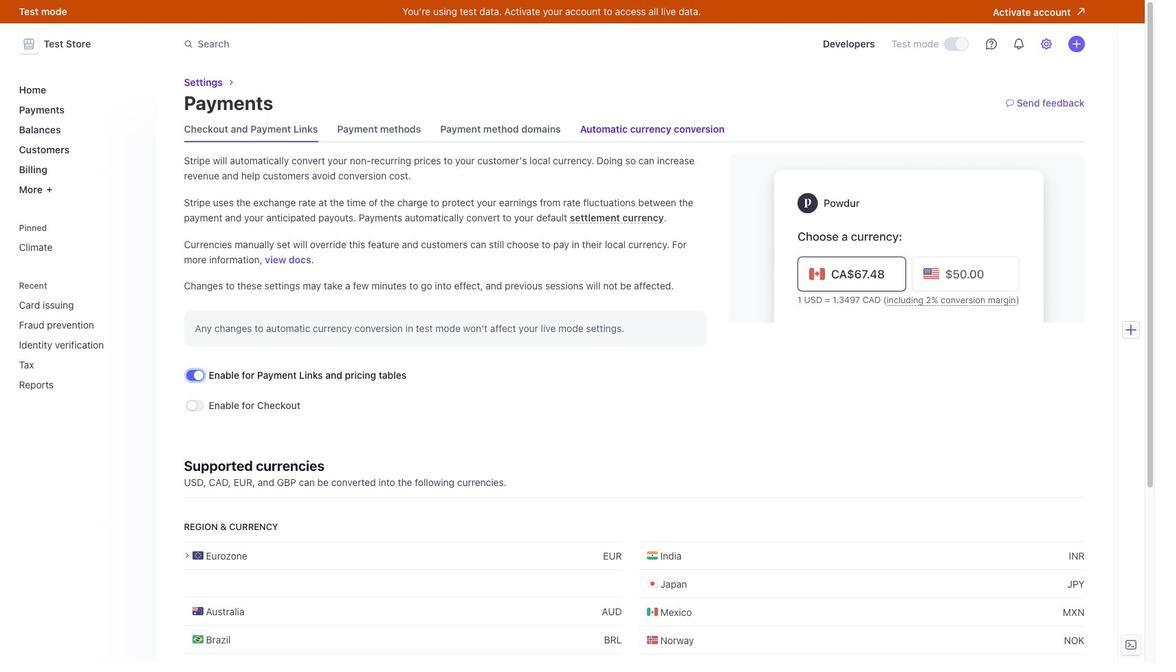 Task type: describe. For each thing, give the bounding box(es) containing it.
in image
[[647, 551, 658, 562]]

help image
[[986, 39, 997, 50]]

br image
[[192, 634, 203, 645]]

edit pins image
[[134, 224, 143, 232]]

2 recent element from the top
[[13, 294, 148, 396]]

no image
[[647, 635, 658, 646]]

Search text field
[[176, 31, 564, 57]]

eu image
[[192, 551, 203, 562]]

a customer in canada views a price localized from usd to cad image
[[729, 153, 1085, 323]]



Task type: vqa. For each thing, say whether or not it's contained in the screenshot.
JP icon
yes



Task type: locate. For each thing, give the bounding box(es) containing it.
mx image
[[647, 607, 658, 618]]

recent element
[[13, 276, 148, 396], [13, 294, 148, 396]]

jp image
[[647, 579, 658, 590]]

notifications image
[[1014, 39, 1025, 50]]

settings image
[[1041, 39, 1052, 50]]

Test mode checkbox
[[945, 38, 968, 50]]

clear history image
[[134, 282, 143, 290]]

tab list
[[184, 117, 1085, 142]]

au image
[[192, 606, 203, 617]]

1 recent element from the top
[[13, 276, 148, 396]]

core navigation links element
[[13, 78, 148, 201]]

None search field
[[176, 31, 564, 57]]

pinned element
[[13, 218, 148, 259]]



